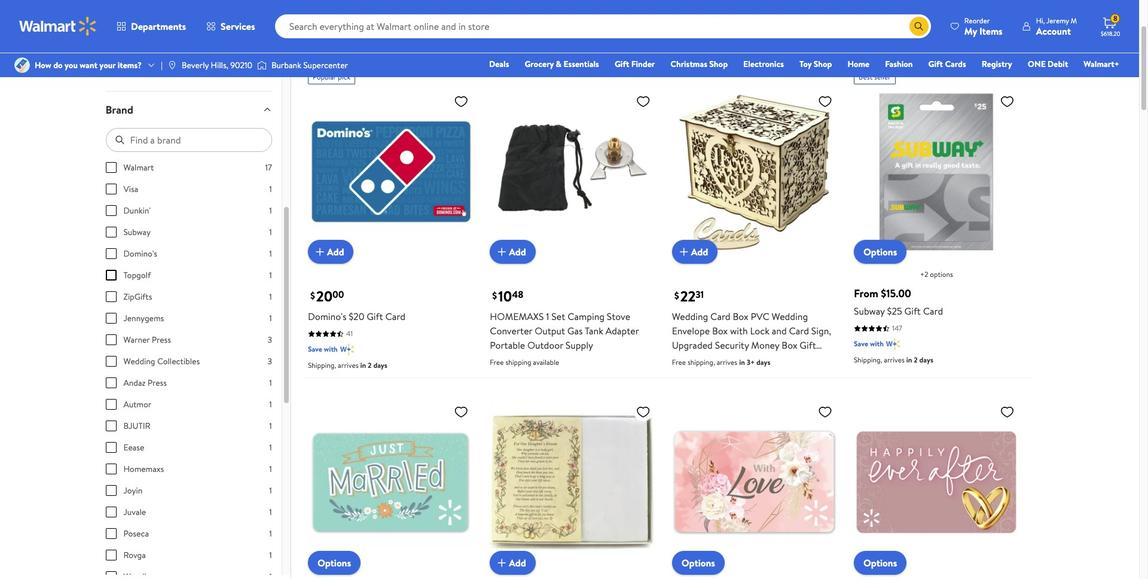 Task type: vqa. For each thing, say whether or not it's contained in the screenshot.


Task type: locate. For each thing, give the bounding box(es) containing it.
1 vertical spatial domino's
[[308, 310, 347, 323]]

services
[[221, 20, 255, 33]]

0 horizontal spatial shop
[[710, 58, 728, 70]]

gift inside 'from $15.00 subway $25 gift card'
[[905, 305, 921, 318]]

shop right the toy
[[814, 58, 832, 70]]

1 for topgolf
[[269, 269, 272, 281]]

$ inside $ 22 31
[[675, 289, 679, 302]]

registry down the items
[[982, 58, 1013, 70]]

1 vertical spatial cards
[[945, 58, 967, 70]]

box up security
[[713, 325, 728, 338]]

beverly
[[182, 59, 209, 71]]

box up reception
[[782, 339, 798, 352]]

0 horizontal spatial domino's
[[124, 247, 157, 259]]

arrives down security
[[717, 357, 738, 368]]

wedding down warner
[[124, 355, 155, 367]]

1 for andaz press
[[269, 377, 272, 389]]

1 horizontal spatial registry
[[982, 58, 1013, 70]]

jeremy
[[1047, 15, 1070, 25]]

wedding inside brand group
[[124, 355, 155, 367]]

$25
[[888, 305, 903, 318]]

with for subway $25 gift card
[[870, 339, 884, 349]]

0 horizontal spatial $
[[310, 289, 315, 302]]

gift right '$25'
[[905, 305, 921, 318]]

+2
[[921, 270, 929, 280]]

1 vertical spatial press
[[148, 377, 167, 389]]

add button
[[308, 240, 354, 264], [490, 240, 536, 264], [672, 240, 718, 264], [490, 551, 536, 575]]

when
[[329, 54, 351, 68]]

burbank supercenter
[[272, 59, 348, 71]]

cards up when
[[329, 29, 360, 46]]

2 horizontal spatial $
[[675, 289, 679, 302]]

wedding up shower
[[727, 353, 763, 366]]

0 horizontal spatial  image
[[14, 57, 30, 73]]

pvc
[[751, 310, 770, 323]]

 image for how
[[14, 57, 30, 73]]

0 horizontal spatial arrives
[[338, 360, 359, 371]]

save for domino's $20 gift card
[[308, 344, 322, 354]]

$20
[[349, 310, 365, 323]]

elegant flowers with love walmart gift card image
[[672, 400, 838, 565]]

domino's down $ 20 00
[[308, 310, 347, 323]]

andaz
[[124, 377, 146, 389]]

0 horizontal spatial with
[[324, 344, 338, 354]]

1 $ from the left
[[310, 289, 315, 302]]

days for domino's $20 gift card
[[374, 360, 387, 371]]

1 horizontal spatial shipping, arrives in 2 days
[[854, 355, 934, 365]]

1 horizontal spatial domino's
[[308, 310, 347, 323]]

0 horizontal spatial shipping, arrives in 2 days
[[308, 360, 387, 371]]

1 vertical spatial subway
[[854, 305, 885, 318]]

Search search field
[[275, 14, 931, 38]]

add to cart image for 10
[[495, 245, 509, 259]]

registry up legal information image
[[415, 29, 458, 46]]

save with left walmart plus icon
[[308, 344, 338, 354]]

1 3 from the top
[[268, 334, 272, 346]]

hi, jeremy m account
[[1037, 15, 1077, 37]]

1 horizontal spatial $
[[493, 289, 497, 302]]

1 for jennygems
[[269, 312, 272, 324]]

gift down sign,
[[800, 339, 816, 352]]

2 shop from the left
[[814, 58, 832, 70]]

gift right $20
[[367, 310, 383, 323]]

add button for 22
[[672, 240, 718, 264]]

&
[[404, 29, 412, 46], [556, 58, 562, 70]]

0 vertical spatial subway
[[124, 226, 151, 238]]

0 horizontal spatial save
[[308, 344, 322, 354]]

None checkbox
[[106, 162, 116, 173], [106, 205, 116, 216], [106, 227, 116, 237], [106, 313, 116, 323], [106, 377, 116, 388], [106, 420, 116, 431], [106, 442, 116, 453], [106, 463, 116, 474], [106, 528, 116, 539], [106, 550, 116, 560], [106, 162, 116, 173], [106, 205, 116, 216], [106, 227, 116, 237], [106, 313, 116, 323], [106, 377, 116, 388], [106, 420, 116, 431], [106, 442, 116, 453], [106, 463, 116, 474], [106, 528, 116, 539], [106, 550, 116, 560]]

8 $618.20
[[1101, 13, 1121, 38]]

and
[[772, 325, 787, 338]]

1 horizontal spatial arrives
[[717, 357, 738, 368]]

0 horizontal spatial save with
[[308, 344, 338, 354]]

None checkbox
[[106, 183, 116, 194], [106, 248, 116, 259], [106, 270, 116, 280], [106, 291, 116, 302], [106, 334, 116, 345], [106, 356, 116, 367], [106, 399, 116, 410], [106, 485, 116, 496], [106, 507, 116, 517], [106, 571, 116, 579], [106, 183, 116, 194], [106, 248, 116, 259], [106, 270, 116, 280], [106, 291, 116, 302], [106, 334, 116, 345], [106, 356, 116, 367], [106, 399, 116, 410], [106, 485, 116, 496], [106, 507, 116, 517], [106, 571, 116, 579]]

$ left 22
[[675, 289, 679, 302]]

converter
[[490, 325, 533, 338]]

1 inside homemaxs 1 set camping stove converter output gas tank adapter portable outdoor supply free shipping available
[[546, 310, 550, 323]]

shipping, arrives in 2 days down walmart plus image
[[854, 355, 934, 365]]

save left walmart plus image
[[854, 339, 869, 349]]

card down +2 options
[[924, 305, 944, 318]]

wedding up envelope
[[672, 310, 709, 323]]

gift left finder
[[615, 58, 630, 70]]

add to favorites list, domino's $20 gift card image
[[454, 94, 469, 109]]

add to cart image
[[495, 245, 509, 259], [677, 245, 691, 259], [495, 556, 509, 570]]

 image right 90210
[[257, 59, 267, 71]]

0 vertical spatial registry
[[415, 29, 458, 46]]

walmart
[[124, 161, 154, 173]]

shipping,
[[854, 355, 883, 365], [308, 360, 336, 371]]

gas
[[568, 325, 583, 338]]

save left walmart plus icon
[[308, 344, 322, 354]]

1 vertical spatial &
[[556, 58, 562, 70]]

days for subway $25 gift card
[[920, 355, 934, 365]]

arrives down walmart plus image
[[884, 355, 905, 365]]

domino's
[[124, 247, 157, 259], [308, 310, 347, 323]]

registry
[[415, 29, 458, 46], [982, 58, 1013, 70]]

2 horizontal spatial  image
[[257, 59, 267, 71]]

2 free from the left
[[672, 357, 686, 368]]

$ left "20"
[[310, 289, 315, 302]]

0 horizontal spatial free
[[490, 357, 504, 368]]

options link for elegant flowers with love walmart gift card image
[[672, 551, 725, 575]]

1 horizontal spatial free
[[672, 357, 686, 368]]

1 for poseca
[[269, 527, 272, 539]]

deals link
[[484, 57, 515, 71]]

shower
[[732, 368, 762, 381]]

deals
[[489, 58, 509, 70]]

graduation
[[765, 368, 811, 381]]

save with for subway $25 gift card
[[854, 339, 884, 349]]

lock
[[751, 325, 770, 338]]

shop right the christmas
[[710, 58, 728, 70]]

1 free from the left
[[490, 357, 504, 368]]

grocery & essentials link
[[520, 57, 605, 71]]

1 horizontal spatial save
[[854, 339, 869, 349]]

1 for joyin
[[269, 484, 272, 496]]

3 $ from the left
[[675, 289, 679, 302]]

1 horizontal spatial 2
[[914, 355, 918, 365]]

press up wedding collectibles
[[152, 334, 171, 346]]

set
[[552, 310, 566, 323]]

with up security
[[731, 325, 748, 338]]

gift right fashion link
[[929, 58, 943, 70]]

1 horizontal spatial days
[[757, 357, 771, 368]]

0 horizontal spatial days
[[374, 360, 387, 371]]

one
[[1028, 58, 1046, 70]]

arrives down walmart plus icon
[[338, 360, 359, 371]]

juvale
[[124, 506, 146, 518]]

2 horizontal spatial with
[[870, 339, 884, 349]]

press
[[152, 334, 171, 346], [148, 377, 167, 389]]

 image for burbank
[[257, 59, 267, 71]]

in down domino's $20 gift card
[[360, 360, 366, 371]]

0 horizontal spatial 2
[[368, 360, 372, 371]]

$ inside $ 20 00
[[310, 289, 315, 302]]

cards for gift cards in gifts & registry (41)
[[329, 29, 360, 46]]

|
[[161, 59, 163, 71]]

birthday
[[672, 368, 707, 381]]

1 horizontal spatial  image
[[167, 60, 177, 70]]

cards
[[329, 29, 360, 46], [945, 58, 967, 70]]

1 horizontal spatial cards
[[945, 58, 967, 70]]

free down portable
[[490, 357, 504, 368]]

17
[[265, 161, 272, 173]]

1
[[269, 183, 272, 195], [269, 204, 272, 216], [269, 226, 272, 238], [269, 247, 272, 259], [269, 269, 272, 281], [269, 291, 272, 303], [546, 310, 550, 323], [269, 312, 272, 324], [269, 377, 272, 389], [269, 398, 272, 410], [269, 420, 272, 432], [269, 441, 272, 453], [269, 463, 272, 475], [269, 484, 272, 496], [269, 506, 272, 518], [269, 527, 272, 539], [269, 549, 272, 561]]

domino's inside brand group
[[124, 247, 157, 259]]

add to favorites list, subway $25 gift card image
[[1001, 94, 1015, 109]]

3 for warner press
[[268, 334, 272, 346]]

grocery
[[525, 58, 554, 70]]

1 vertical spatial 3
[[268, 355, 272, 367]]

gift up price on the left top
[[306, 29, 327, 46]]

1 shop from the left
[[710, 58, 728, 70]]

shop
[[710, 58, 728, 70], [814, 58, 832, 70]]

options link for subway $25 gift card image
[[854, 240, 907, 264]]

supplies
[[672, 382, 706, 395]]

0 vertical spatial 3
[[268, 334, 272, 346]]

shipping, arrives in 2 days for subway $25 gift card
[[854, 355, 934, 365]]

electronics
[[744, 58, 784, 70]]

gift cards in gifts & registry (41)
[[306, 29, 476, 46]]

2 3 from the top
[[268, 355, 272, 367]]

toy shop
[[800, 58, 832, 70]]

departments button
[[106, 12, 196, 41]]

1 horizontal spatial subway
[[854, 305, 885, 318]]

0 vertical spatial press
[[152, 334, 171, 346]]

$ 20 00
[[310, 286, 344, 307]]

beverly hills, 90210
[[182, 59, 252, 71]]

2 horizontal spatial days
[[920, 355, 934, 365]]

$ for 20
[[310, 289, 315, 302]]

visa
[[124, 183, 138, 195]]

2 horizontal spatial arrives
[[884, 355, 905, 365]]

 image right the |
[[167, 60, 177, 70]]

 image
[[14, 57, 30, 73], [257, 59, 267, 71], [167, 60, 177, 70]]

press for andaz press
[[148, 377, 167, 389]]

walmart plus image
[[887, 338, 901, 350]]

shipping, for subway $25 gift card
[[854, 355, 883, 365]]

portable
[[490, 339, 525, 352]]

save with
[[854, 339, 884, 349], [308, 344, 338, 354]]

andaz press
[[124, 377, 167, 389]]

0 vertical spatial &
[[404, 29, 412, 46]]

2
[[914, 355, 918, 365], [368, 360, 372, 371]]

& right grocery
[[556, 58, 562, 70]]

save with left walmart plus image
[[854, 339, 884, 349]]

card up security
[[711, 310, 731, 323]]

domino's up topgolf
[[124, 247, 157, 259]]

0 horizontal spatial cards
[[329, 29, 360, 46]]

price when purchased online
[[306, 54, 423, 68]]

cards down my
[[945, 58, 967, 70]]

1 horizontal spatial &
[[556, 58, 562, 70]]

cards for gift cards
[[945, 58, 967, 70]]

0 horizontal spatial shipping,
[[308, 360, 336, 371]]

electronics link
[[738, 57, 790, 71]]

0 horizontal spatial &
[[404, 29, 412, 46]]

options link for the just married aqua walmart gift card image
[[308, 551, 361, 575]]

0 vertical spatial cards
[[329, 29, 360, 46]]

with left walmart plus image
[[870, 339, 884, 349]]

$ inside $ 10 48
[[493, 289, 497, 302]]

sort and filter section element
[[91, 0, 1048, 15]]

press down wedding collectibles
[[148, 377, 167, 389]]

add to favorites list, happily ever after walmart gift card image
[[1001, 405, 1015, 420]]

$ left 10
[[493, 289, 497, 302]]

options
[[864, 246, 898, 259], [318, 556, 351, 569], [682, 556, 715, 569], [864, 556, 898, 569]]

domino's $20 gift card image
[[308, 89, 473, 255]]

subway $25 gift card image
[[854, 89, 1020, 255]]

search icon image
[[915, 22, 924, 31]]

1 horizontal spatial shop
[[814, 58, 832, 70]]

 image left how
[[14, 57, 30, 73]]

2 $ from the left
[[493, 289, 497, 302]]

homemaxs 1 set camping stove converter output gas tank adapter portable outdoor supply free shipping available
[[490, 310, 639, 368]]

gift finder link
[[610, 57, 661, 71]]

christmas
[[671, 58, 708, 70]]

add for 10
[[509, 245, 526, 259]]

walmart+ link
[[1079, 57, 1125, 71]]

1 for domino's
[[269, 247, 272, 259]]

1 horizontal spatial save with
[[854, 339, 884, 349]]

$
[[310, 289, 315, 302], [493, 289, 497, 302], [675, 289, 679, 302]]

free
[[490, 357, 504, 368], [672, 357, 686, 368]]

popular
[[313, 72, 336, 82]]

in left gifts
[[362, 29, 372, 46]]

20
[[316, 286, 333, 307]]

card right and
[[789, 325, 809, 338]]

subway down the from
[[854, 305, 885, 318]]

from the bride's parents to the groom poetry wedding handkerchief image
[[490, 400, 656, 565]]

with left walmart plus icon
[[324, 344, 338, 354]]

grocery & essentials
[[525, 58, 599, 70]]

subway
[[124, 226, 151, 238], [854, 305, 885, 318]]

domino's for domino's $20 gift card
[[308, 310, 347, 323]]

& right gifts
[[404, 29, 412, 46]]

options
[[930, 270, 954, 280]]

1 for zipgifts
[[269, 291, 272, 303]]

1 horizontal spatial with
[[731, 325, 748, 338]]

shipping, arrives in 2 days down walmart plus icon
[[308, 360, 387, 371]]

your
[[100, 59, 116, 71]]

arrives
[[884, 355, 905, 365], [717, 357, 738, 368], [338, 360, 359, 371]]

gift inside wedding card box pvc wedding envelope box with lock and card sign, upgraded security money box gift card box for wedding reception birthday baby shower graduation party supplies
[[800, 339, 816, 352]]

2 for subway $25 gift card
[[914, 355, 918, 365]]

options for subway $25 gift card image
[[864, 246, 898, 259]]

1 horizontal spatial shipping,
[[854, 355, 883, 365]]

registry link
[[977, 57, 1018, 71]]

0 vertical spatial domino's
[[124, 247, 157, 259]]

subway down dunkin'
[[124, 226, 151, 238]]

free down upgraded
[[672, 357, 686, 368]]

with
[[731, 325, 748, 338], [870, 339, 884, 349], [324, 344, 338, 354]]

items?
[[118, 59, 142, 71]]

0 horizontal spatial subway
[[124, 226, 151, 238]]

in
[[362, 29, 372, 46], [907, 355, 913, 365], [740, 357, 745, 368], [360, 360, 366, 371]]

legal information image
[[428, 56, 438, 66]]

fashion
[[886, 58, 913, 70]]

reception
[[766, 353, 808, 366]]

days
[[920, 355, 934, 365], [757, 357, 771, 368], [374, 360, 387, 371]]

in left 3+
[[740, 357, 745, 368]]



Task type: describe. For each thing, give the bounding box(es) containing it.
want
[[80, 59, 98, 71]]

walmart+
[[1084, 58, 1120, 70]]

1 for juvale
[[269, 506, 272, 518]]

popular pick
[[313, 72, 351, 82]]

home
[[848, 58, 870, 70]]

options for 'happily ever after walmart gift card' image
[[864, 556, 898, 569]]

services button
[[196, 12, 265, 41]]

walmart image
[[19, 17, 97, 36]]

happily ever after walmart gift card image
[[854, 400, 1020, 565]]

1 for dunkin'
[[269, 204, 272, 216]]

box left pvc
[[733, 310, 749, 323]]

fashion link
[[880, 57, 919, 71]]

upgraded
[[672, 339, 713, 352]]

just married aqua walmart gift card image
[[308, 400, 473, 565]]

wedding up and
[[772, 310, 808, 323]]

seller
[[875, 72, 891, 82]]

reorder my items
[[965, 15, 1003, 37]]

warner press
[[124, 334, 171, 346]]

you
[[65, 59, 78, 71]]

how do you want your items?
[[35, 59, 142, 71]]

add to cart image
[[313, 245, 327, 259]]

homemaxs
[[124, 463, 164, 475]]

jennygems
[[124, 312, 164, 324]]

card right $20
[[386, 310, 406, 323]]

money
[[752, 339, 780, 352]]

eease
[[124, 441, 144, 453]]

add button for 20
[[308, 240, 354, 264]]

gift cards
[[929, 58, 967, 70]]

shop for christmas shop
[[710, 58, 728, 70]]

items
[[980, 24, 1003, 37]]

2 for domino's $20 gift card
[[368, 360, 372, 371]]

hi,
[[1037, 15, 1045, 25]]

add to favorites list, from the bride's parents to the groom poetry wedding handkerchief image
[[636, 405, 651, 420]]

price
[[306, 54, 327, 68]]

wedding collectibles
[[124, 355, 200, 367]]

1 for bjutir
[[269, 420, 272, 432]]

available
[[533, 357, 560, 368]]

arrives for subway $25 gift card
[[884, 355, 905, 365]]

$ 10 48
[[493, 286, 524, 307]]

options for elegant flowers with love walmart gift card image
[[682, 556, 715, 569]]

tank
[[585, 325, 604, 338]]

save with for domino's $20 gift card
[[308, 344, 338, 354]]

from $15.00 subway $25 gift card
[[854, 286, 944, 318]]

how
[[35, 59, 51, 71]]

sign,
[[812, 325, 832, 338]]

bjutir
[[124, 420, 151, 432]]

joyin
[[124, 484, 143, 496]]

stove
[[607, 310, 631, 323]]

add for 20
[[327, 245, 344, 259]]

add to cart image for 22
[[677, 245, 691, 259]]

envelope
[[672, 325, 710, 338]]

finder
[[632, 58, 655, 70]]

add for 22
[[691, 245, 708, 259]]

for
[[712, 353, 725, 366]]

brand group
[[106, 161, 272, 579]]

$618.20
[[1101, 29, 1121, 38]]

add to favorites list, elegant flowers with love walmart gift card image
[[818, 405, 833, 420]]

homemaxs 1 set camping stove converter output gas tank adapter portable outdoor supply image
[[490, 89, 656, 255]]

add to favorites list, homemaxs 1 set camping stove converter output gas tank adapter portable outdoor supply image
[[636, 94, 651, 109]]

one debit
[[1028, 58, 1069, 70]]

0 horizontal spatial registry
[[415, 29, 458, 46]]

save for subway $25 gift card
[[854, 339, 869, 349]]

shop for toy shop
[[814, 58, 832, 70]]

arrives for domino's $20 gift card
[[338, 360, 359, 371]]

card up birthday
[[672, 353, 692, 366]]

press for warner press
[[152, 334, 171, 346]]

$ for 22
[[675, 289, 679, 302]]

m
[[1071, 15, 1077, 25]]

domino's for domino's
[[124, 247, 157, 259]]

add to favorites list, just married aqua walmart gift card image
[[454, 405, 469, 420]]

1 for homemaxs
[[269, 463, 272, 475]]

 image for beverly
[[167, 60, 177, 70]]

options link for 'happily ever after walmart gift card' image
[[854, 551, 907, 575]]

burbank
[[272, 59, 301, 71]]

card inside 'from $15.00 subway $25 gift card'
[[924, 305, 944, 318]]

dunkin'
[[124, 204, 151, 216]]

supply
[[566, 339, 593, 352]]

1 for eease
[[269, 441, 272, 453]]

shipping, for domino's $20 gift card
[[308, 360, 336, 371]]

with for domino's $20 gift card
[[324, 344, 338, 354]]

Find a brand search field
[[106, 128, 272, 152]]

with inside wedding card box pvc wedding envelope box with lock and card sign, upgraded security money box gift card box for wedding reception birthday baby shower graduation party supplies
[[731, 325, 748, 338]]

departments
[[131, 20, 186, 33]]

31
[[696, 288, 704, 301]]

1 for rovga
[[269, 549, 272, 561]]

online
[[398, 54, 423, 68]]

account
[[1037, 24, 1072, 37]]

from
[[854, 286, 879, 301]]

free shipping, arrives in 3+ days
[[672, 357, 771, 368]]

shipping,
[[688, 357, 715, 368]]

purchased
[[354, 54, 396, 68]]

41
[[346, 329, 353, 339]]

christmas shop link
[[665, 57, 734, 71]]

brand tab
[[96, 91, 282, 128]]

baby
[[709, 368, 729, 381]]

8
[[1114, 13, 1118, 23]]

my
[[965, 24, 978, 37]]

3 for wedding collectibles
[[268, 355, 272, 367]]

output
[[535, 325, 565, 338]]

subway inside brand group
[[124, 226, 151, 238]]

essentials
[[564, 58, 599, 70]]

walmart plus image
[[340, 344, 354, 356]]

adapter
[[606, 325, 639, 338]]

gift cards link
[[923, 57, 972, 71]]

zipgifts
[[124, 291, 152, 303]]

add button for 10
[[490, 240, 536, 264]]

do
[[53, 59, 63, 71]]

00
[[333, 288, 344, 301]]

collectibles
[[157, 355, 200, 367]]

1 for autmor
[[269, 398, 272, 410]]

48
[[512, 288, 524, 301]]

toy
[[800, 58, 812, 70]]

$ for 10
[[493, 289, 497, 302]]

wedding card box pvc wedding envelope box with lock and card sign, upgraded security money box gift card box for wedding reception birthday baby shower graduation party supplies image
[[672, 89, 838, 255]]

wedding card box pvc wedding envelope box with lock and card sign, upgraded security money box gift card box for wedding reception birthday baby shower graduation party supplies
[[672, 310, 835, 395]]

one debit link
[[1023, 57, 1074, 71]]

supercenter
[[303, 59, 348, 71]]

(41)
[[461, 32, 476, 45]]

box left for
[[695, 353, 710, 366]]

+2 options
[[921, 270, 954, 280]]

Walmart Site-Wide search field
[[275, 14, 931, 38]]

best
[[859, 72, 873, 82]]

options for the just married aqua walmart gift card image
[[318, 556, 351, 569]]

rovga
[[124, 549, 146, 561]]

1 for subway
[[269, 226, 272, 238]]

security
[[715, 339, 749, 352]]

subway inside 'from $15.00 subway $25 gift card'
[[854, 305, 885, 318]]

1 vertical spatial registry
[[982, 58, 1013, 70]]

in down 'from $15.00 subway $25 gift card'
[[907, 355, 913, 365]]

warner
[[124, 334, 150, 346]]

free inside homemaxs 1 set camping stove converter output gas tank adapter portable outdoor supply free shipping available
[[490, 357, 504, 368]]

10
[[498, 286, 512, 307]]

add to favorites list, wedding card box pvc wedding envelope box with lock and card sign, upgraded security money box gift card box for wedding reception birthday baby shower graduation party supplies image
[[818, 94, 833, 109]]

1 for visa
[[269, 183, 272, 195]]

debit
[[1048, 58, 1069, 70]]

shipping, arrives in 2 days for domino's $20 gift card
[[308, 360, 387, 371]]



